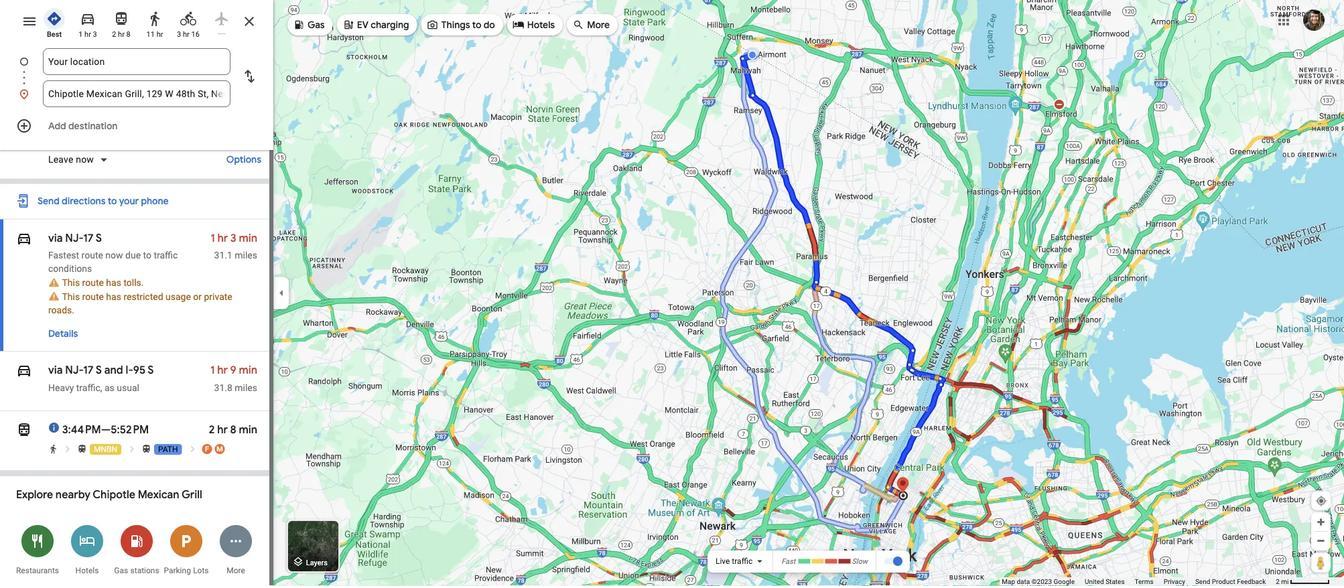 Task type: locate. For each thing, give the bounding box(es) containing it.
1 inside 1 hr 3 min 31.1 miles
[[211, 231, 215, 245]]

1 hr 3
[[79, 30, 97, 39]]

1 horizontal spatial now
[[105, 250, 123, 261]]

leave now option
[[48, 153, 97, 167]]

0 horizontal spatial 
[[129, 532, 145, 551]]

1 vertical spatial send
[[1196, 578, 1211, 586]]

via for via nj-17 s
[[48, 231, 63, 245]]

more down ''
[[227, 566, 245, 576]]

 send directions to your phone
[[16, 192, 169, 209]]

send product feedback button
[[1196, 578, 1266, 587]]

gas
[[308, 19, 325, 31], [114, 566, 128, 576]]

transit image inside 2 hr 8 option
[[113, 11, 129, 27]]

has inside this route has restricted usage or private roads.
[[106, 291, 121, 302]]

0 vertical spatial 
[[293, 17, 305, 32]]

0 vertical spatial transit image
[[113, 11, 129, 27]]

gas inside "directions" main content
[[114, 566, 128, 576]]

, then image left train image
[[63, 444, 73, 454]]

2 nj- from the top
[[65, 364, 83, 377]]

0 vertical spatial warning tooltip
[[48, 278, 60, 288]]

send left the "product"
[[1196, 578, 1211, 586]]

0 vertical spatial miles
[[235, 250, 257, 261]]

2 vertical spatial 1
[[210, 364, 215, 377]]

3
[[93, 30, 97, 39], [177, 30, 181, 39], [231, 231, 236, 245]]

2 has from the top
[[106, 291, 121, 302]]

1 vertical spatial 
[[79, 532, 95, 551]]

hotels right restaurants on the left of page
[[75, 566, 99, 576]]


[[513, 17, 525, 32], [79, 532, 95, 551]]

2 min from the top
[[239, 364, 257, 377]]

0 horizontal spatial send
[[38, 195, 60, 207]]

restricted
[[124, 291, 163, 302]]


[[293, 17, 305, 32], [129, 532, 145, 551]]

0 vertical spatial 
[[513, 17, 525, 32]]

list item
[[0, 48, 274, 91], [0, 80, 274, 107]]

driving image up 1 hr 3
[[80, 11, 96, 27]]

privacy
[[1164, 578, 1186, 586]]

this route has restricted usage or private roads.
[[48, 291, 232, 316]]

hr inside 1 hr 9 min 31.8 miles
[[217, 364, 228, 377]]

route
[[82, 250, 103, 261], [82, 277, 104, 288], [82, 291, 104, 302]]

best
[[47, 30, 62, 39]]

1 vertical spatial transit image
[[16, 421, 32, 440]]

hr left 16
[[183, 30, 190, 39]]

2 horizontal spatial , then image
[[188, 444, 198, 454]]

0 horizontal spatial driving image
[[16, 229, 32, 248]]

2 via from the top
[[48, 364, 63, 377]]

0 vertical spatial 
[[16, 229, 32, 248]]


[[228, 532, 244, 551]]

due
[[125, 250, 141, 261]]

list item down 11
[[0, 48, 274, 91]]

0 vertical spatial 17
[[83, 231, 94, 245]]

2 for 2 hr 8 min
[[209, 423, 215, 437]]

3 hr 16
[[177, 30, 200, 39]]

8 down 31.8
[[230, 423, 236, 437]]

1 horizontal spatial transit image
[[113, 11, 129, 27]]

s up fastest route now due to traffic conditions
[[96, 231, 102, 245]]

nj- up fastest
[[65, 231, 83, 245]]

live traffic option
[[716, 557, 753, 566]]

parking
[[164, 566, 191, 576]]

0 vertical spatial traffic
[[154, 250, 178, 261]]

 for nj-17 s
[[16, 229, 32, 248]]

to left your
[[108, 195, 117, 207]]

states
[[1106, 578, 1125, 586]]

product
[[1213, 578, 1236, 586]]

hr up the 31.1 on the top of the page
[[217, 231, 228, 245]]

 more
[[573, 17, 610, 32]]

1 vertical spatial 17
[[83, 364, 94, 377]]

this down 'conditions' on the left top of the page
[[62, 277, 80, 288]]

driving image
[[80, 11, 96, 27], [16, 229, 32, 248]]

2 inside "directions" main content
[[209, 423, 215, 437]]

1 horizontal spatial gas
[[308, 19, 325, 31]]

2 this from the top
[[62, 291, 80, 302]]

0 vertical spatial route
[[82, 250, 103, 261]]

1 vertical spatial 2
[[209, 423, 215, 437]]

1 min from the top
[[239, 231, 257, 245]]

miles inside 1 hr 3 min 31.1 miles
[[235, 250, 257, 261]]

9
[[230, 364, 236, 377]]

transit image left information tooltip
[[16, 421, 32, 440]]

1 vertical spatial hotels
[[75, 566, 99, 576]]

hr up the "m" image
[[217, 423, 228, 437]]

1 vertical spatial now
[[105, 250, 123, 261]]

nj-
[[65, 231, 83, 245], [65, 364, 83, 377]]

none field down starting point your location field
[[48, 80, 225, 107]]

None field
[[48, 48, 225, 75], [48, 80, 225, 107]]

, then image left train icon
[[127, 444, 137, 454]]

has for tolls.
[[106, 277, 121, 288]]

1 vertical spatial more
[[227, 566, 245, 576]]

0 horizontal spatial traffic
[[154, 250, 178, 261]]

2 right 1 hr 3
[[112, 30, 116, 39]]

0 vertical spatial this
[[62, 277, 80, 288]]

min inside 1 hr 3 min 31.1 miles
[[239, 231, 257, 245]]

1 vertical spatial traffic
[[732, 557, 753, 566]]

2  from the top
[[16, 361, 32, 380]]

0 horizontal spatial to
[[108, 195, 117, 207]]

1 vertical spatial warning tooltip
[[48, 292, 60, 302]]

0 vertical spatial has
[[106, 277, 121, 288]]

close directions image
[[241, 13, 257, 29]]

8 inside option
[[126, 30, 131, 39]]

hr for 1 hr 9 min 31.8 miles
[[217, 364, 228, 377]]

has for restricted
[[106, 291, 121, 302]]

1 horizontal spatial 
[[293, 17, 305, 32]]

route down "via nj-17 s"
[[82, 250, 103, 261]]

via up fastest
[[48, 231, 63, 245]]

hr for 11 hr
[[157, 30, 163, 39]]

17 up fastest route now due to traffic conditions
[[83, 231, 94, 245]]

hr for 3 hr 16
[[183, 30, 190, 39]]

traffic right live on the right bottom of page
[[732, 557, 753, 566]]

1 miles from the top
[[235, 250, 257, 261]]

1 vertical spatial route
[[82, 277, 104, 288]]

heavy
[[48, 382, 74, 393]]

miles down '9' on the bottom
[[235, 382, 257, 393]]

miles for 9
[[235, 382, 257, 393]]

1 vertical spatial miles
[[235, 382, 257, 393]]

list
[[0, 48, 274, 107]]

send inside button
[[1196, 578, 1211, 586]]

1 this from the top
[[62, 277, 80, 288]]

s for via nj-17 s
[[96, 231, 102, 245]]

3 left 16
[[177, 30, 181, 39]]

i-
[[126, 364, 133, 377]]

2 17 from the top
[[83, 364, 94, 377]]

1 vertical spatial to
[[108, 195, 117, 207]]

hotels left ''
[[527, 19, 555, 31]]

1 up the 31.1 on the top of the page
[[211, 231, 215, 245]]

route down this route has tolls.
[[82, 291, 104, 302]]

0 vertical spatial to
[[472, 19, 482, 31]]

to inside fastest route now due to traffic conditions
[[143, 250, 151, 261]]

now right leave
[[76, 154, 94, 165]]

driving image down  at the left top
[[16, 229, 32, 248]]

via for via nj-17 s and i-95 s heavy traffic, as usual
[[48, 364, 63, 377]]

 up gas stations
[[129, 532, 145, 551]]

2 mi
[[1277, 578, 1289, 586]]

1 has from the top
[[106, 277, 121, 288]]

via
[[48, 231, 63, 245], [48, 364, 63, 377]]

min for 1 hr 9 min
[[239, 364, 257, 377]]

1 horizontal spatial send
[[1196, 578, 1211, 586]]

0 horizontal spatial 
[[79, 532, 95, 551]]

s left the "and"
[[96, 364, 102, 377]]


[[16, 192, 31, 209]]

3 up the 31.1 on the top of the page
[[231, 231, 236, 245]]

1 warning tooltip from the top
[[48, 278, 60, 288]]

2 horizontal spatial 2
[[1277, 578, 1280, 586]]

 inside "directions" main content
[[79, 532, 95, 551]]

hotels inside  hotels
[[527, 19, 555, 31]]

has left the tolls.
[[106, 277, 121, 288]]

warning tooltip
[[48, 278, 60, 288], [48, 292, 60, 302]]

send inside ' send directions to your phone'
[[38, 195, 60, 207]]

1 vertical spatial none field
[[48, 80, 225, 107]]

0 horizontal spatial 8
[[126, 30, 131, 39]]

0 vertical spatial 2
[[112, 30, 116, 39]]

via inside via nj-17 s and i-95 s heavy traffic, as usual
[[48, 364, 63, 377]]

hr left '9' on the bottom
[[217, 364, 228, 377]]

1 via from the top
[[48, 231, 63, 245]]

2 warning tooltip from the top
[[48, 292, 60, 302]]

 down nearby
[[79, 532, 95, 551]]

hr left 11
[[118, 30, 125, 39]]

1 horizontal spatial , then image
[[127, 444, 137, 454]]

transit image
[[113, 11, 129, 27], [16, 421, 32, 440]]

1 horizontal spatial more
[[587, 19, 610, 31]]

0 vertical spatial hotels
[[527, 19, 555, 31]]

1 17 from the top
[[83, 231, 94, 245]]

1 vertical spatial driving image
[[16, 229, 32, 248]]

to right due on the top
[[143, 250, 151, 261]]

2 horizontal spatial 3
[[231, 231, 236, 245]]

None radio
[[208, 5, 236, 34]]

walking image
[[147, 11, 163, 27]]

3 inside 1 hr 3 min 31.1 miles
[[231, 231, 236, 245]]

2 none field from the top
[[48, 80, 225, 107]]

1 vertical spatial has
[[106, 291, 121, 302]]

footer containing map data ©2023 google
[[1002, 578, 1277, 587]]

1 vertical spatial gas
[[114, 566, 128, 576]]

hotels
[[527, 19, 555, 31], [75, 566, 99, 576]]

send
[[38, 195, 60, 207], [1196, 578, 1211, 586]]

 ev charging
[[342, 17, 409, 32]]

5:52 pm
[[111, 423, 149, 437]]

google maps element
[[0, 0, 1345, 587]]

95
[[133, 364, 146, 377]]

0 horizontal spatial gas
[[114, 566, 128, 576]]

1 vertical spatial 8
[[230, 423, 236, 437]]

1 vertical spatial min
[[239, 364, 257, 377]]

to
[[472, 19, 482, 31], [108, 195, 117, 207], [143, 250, 151, 261]]

m image
[[215, 444, 225, 454]]

zoom in image
[[1317, 518, 1327, 528]]

1 for nj-17 s
[[211, 231, 215, 245]]

has down this route has tolls.
[[106, 291, 121, 302]]

route inside this route has restricted usage or private roads.
[[82, 291, 104, 302]]

conditions
[[48, 263, 92, 275]]

1 horizontal spatial to
[[143, 250, 151, 261]]

hotels inside "directions" main content
[[75, 566, 99, 576]]

s for via nj-17 s and i-95 s heavy traffic, as usual
[[96, 364, 102, 377]]

nj- up heavy
[[65, 364, 83, 377]]

, then image
[[63, 444, 73, 454], [127, 444, 137, 454], [188, 444, 198, 454]]

, then image left "f" image
[[188, 444, 198, 454]]

0 horizontal spatial , then image
[[63, 444, 73, 454]]

usual
[[117, 382, 139, 393]]

add
[[48, 120, 66, 132]]


[[573, 17, 585, 32]]

31.1
[[214, 250, 233, 261]]

 for  gas
[[293, 17, 305, 32]]

more right ''
[[587, 19, 610, 31]]

 left 
[[293, 17, 305, 32]]

parking lots
[[164, 566, 209, 576]]

1 horizontal spatial 8
[[230, 423, 236, 437]]

1 right best
[[79, 30, 83, 39]]

nj- inside via nj-17 s and i-95 s heavy traffic, as usual
[[65, 364, 83, 377]]

1 vertical spatial via
[[48, 364, 63, 377]]

this inside this route has restricted usage or private roads.
[[62, 291, 80, 302]]

route down 'conditions' on the left top of the page
[[82, 277, 104, 288]]

1 horizontal spatial 
[[513, 17, 525, 32]]

explore
[[16, 488, 53, 502]]

now
[[76, 154, 94, 165], [105, 250, 123, 261]]

17
[[83, 231, 94, 245], [83, 364, 94, 377]]

this up roads.
[[62, 291, 80, 302]]

reverse starting point and destination image
[[241, 68, 257, 84]]

gas left 
[[308, 19, 325, 31]]

11
[[147, 30, 155, 39]]

0 vertical spatial send
[[38, 195, 60, 207]]

0 vertical spatial none field
[[48, 48, 225, 75]]

privacy button
[[1164, 578, 1186, 587]]

options
[[226, 154, 261, 166]]

0 vertical spatial nj-
[[65, 231, 83, 245]]

8 left 11
[[126, 30, 131, 39]]

nj- for via nj-17 s
[[65, 231, 83, 245]]

2 inside option
[[112, 30, 116, 39]]

1 horizontal spatial driving image
[[80, 11, 96, 27]]

2 miles from the top
[[235, 382, 257, 393]]

terms
[[1135, 578, 1154, 586]]

17 up traffic,
[[83, 364, 94, 377]]

1 horizontal spatial traffic
[[732, 557, 753, 566]]

transit image up 2 hr 8
[[113, 11, 129, 27]]

grill
[[182, 488, 202, 502]]

map data ©2023 google
[[1002, 578, 1075, 586]]

 inside "directions" main content
[[129, 532, 145, 551]]

0 vertical spatial now
[[76, 154, 94, 165]]

0 vertical spatial more
[[587, 19, 610, 31]]

2 left mi
[[1277, 578, 1280, 586]]

miles inside 1 hr 9 min 31.8 miles
[[235, 382, 257, 393]]

 up 
[[16, 361, 32, 380]]

2 vertical spatial to
[[143, 250, 151, 261]]

8 inside "directions" main content
[[230, 423, 236, 437]]

via up heavy
[[48, 364, 63, 377]]

hr
[[85, 30, 91, 39], [118, 30, 125, 39], [157, 30, 163, 39], [183, 30, 190, 39], [217, 231, 228, 245], [217, 364, 228, 377], [217, 423, 228, 437]]

17 inside via nj-17 s and i-95 s heavy traffic, as usual
[[83, 364, 94, 377]]

min
[[239, 231, 257, 245], [239, 364, 257, 377], [239, 423, 257, 437]]

0 horizontal spatial transit image
[[16, 421, 32, 440]]

0 vertical spatial 1
[[79, 30, 83, 39]]

3:44 pm
[[62, 423, 101, 437]]

s right 95
[[148, 364, 154, 377]]

min inside 1 hr 9 min 31.8 miles
[[239, 364, 257, 377]]

hr inside 1 hr 3 min 31.1 miles
[[217, 231, 228, 245]]

8 for 2 hr 8
[[126, 30, 131, 39]]

2 horizontal spatial to
[[472, 19, 482, 31]]

1 vertical spatial 1
[[211, 231, 215, 245]]

0 vertical spatial driving image
[[80, 11, 96, 27]]

feedback
[[1238, 578, 1266, 586]]

nj- for via nj-17 s and i-95 s heavy traffic, as usual
[[65, 364, 83, 377]]

0 vertical spatial via
[[48, 231, 63, 245]]

1 for nj-17 s and i-95 s
[[210, 364, 215, 377]]

send right  at the left top
[[38, 195, 60, 207]]

0 horizontal spatial now
[[76, 154, 94, 165]]

1 vertical spatial nj-
[[65, 364, 83, 377]]

hr right best
[[85, 30, 91, 39]]

1 vertical spatial 
[[16, 361, 32, 380]]

gas left stations at the left
[[114, 566, 128, 576]]

none field down 11
[[48, 48, 225, 75]]

1 inside 1 hr 9 min 31.8 miles
[[210, 364, 215, 377]]

3 left 2 hr 8
[[93, 30, 97, 39]]

0 horizontal spatial hotels
[[75, 566, 99, 576]]

1 horizontal spatial 2
[[209, 423, 215, 437]]

map
[[1002, 578, 1016, 586]]

traffic right due on the top
[[154, 250, 178, 261]]

data
[[1017, 578, 1031, 586]]

2 up "f" image
[[209, 423, 215, 437]]

now left due on the top
[[105, 250, 123, 261]]

route inside fastest route now due to traffic conditions
[[82, 250, 103, 261]]

1 vertical spatial this
[[62, 291, 80, 302]]

 right the do
[[513, 17, 525, 32]]

8
[[126, 30, 131, 39], [230, 423, 236, 437]]

0 horizontal spatial 3
[[93, 30, 97, 39]]

leave
[[48, 154, 73, 165]]

2 vertical spatial route
[[82, 291, 104, 302]]

1 vertical spatial 
[[129, 532, 145, 551]]

0 vertical spatial 8
[[126, 30, 131, 39]]

0 horizontal spatial 2
[[112, 30, 116, 39]]

1  from the top
[[16, 229, 32, 248]]


[[16, 229, 32, 248], [16, 361, 32, 380]]

warning tooltip down 'conditions' on the left top of the page
[[48, 278, 60, 288]]

hr right 11
[[157, 30, 163, 39]]

warning tooltip up roads.
[[48, 292, 60, 302]]

0 vertical spatial min
[[239, 231, 257, 245]]

list item down starting point your location field
[[0, 80, 274, 107]]

3 for 1 hr 3 min 31.1 miles
[[231, 231, 236, 245]]

hr for 2 hr 8
[[118, 30, 125, 39]]

details
[[48, 328, 78, 340]]

1 none field from the top
[[48, 48, 225, 75]]

s
[[96, 231, 102, 245], [96, 364, 102, 377], [148, 364, 154, 377]]

2 vertical spatial 2
[[1277, 578, 1280, 586]]

google
[[1054, 578, 1075, 586]]

to left the do
[[472, 19, 482, 31]]

 down  at the left top
[[16, 229, 32, 248]]

0 horizontal spatial more
[[227, 566, 245, 576]]

Best radio
[[40, 5, 68, 40]]

 things to do
[[427, 17, 495, 32]]

2 vertical spatial min
[[239, 423, 257, 437]]

1 horizontal spatial hotels
[[527, 19, 555, 31]]

1 nj- from the top
[[65, 231, 83, 245]]

miles right the 31.1 on the top of the page
[[235, 250, 257, 261]]

hr inside 'option'
[[157, 30, 163, 39]]

layers
[[306, 559, 328, 567]]

footer
[[1002, 578, 1277, 587]]

driving image
[[16, 361, 32, 380]]

1 up 31.8
[[210, 364, 215, 377]]


[[29, 532, 46, 551]]

0 vertical spatial gas
[[308, 19, 325, 31]]



Task type: describe. For each thing, give the bounding box(es) containing it.
best travel modes image
[[46, 11, 62, 27]]

add destination
[[48, 120, 118, 132]]


[[427, 17, 439, 32]]

1 inside option
[[79, 30, 83, 39]]

1 horizontal spatial 3
[[177, 30, 181, 39]]

 for nj-17 s and i-95 s
[[16, 361, 32, 380]]

transit image containing 
[[16, 421, 32, 440]]

hr for 2 hr 8 min
[[217, 423, 228, 437]]

warning tooltip for this route has tolls.
[[48, 278, 60, 288]]

flights image
[[214, 11, 230, 27]]

send product feedback
[[1196, 578, 1266, 586]]

route for due
[[82, 250, 103, 261]]

 Show traffic  checkbox
[[884, 557, 903, 567]]

2 list item from the top
[[0, 80, 274, 107]]

 for 
[[79, 532, 95, 551]]

1 hr 9 min 31.8 miles
[[210, 364, 257, 393]]

f image
[[202, 444, 212, 454]]

and
[[104, 364, 123, 377]]

train image
[[141, 444, 151, 454]]

collapse side panel image
[[274, 286, 289, 301]]

information tooltip
[[48, 423, 60, 433]]

live traffic
[[716, 557, 753, 566]]

ev
[[357, 19, 369, 31]]

restaurants
[[16, 566, 59, 576]]

do
[[484, 19, 495, 31]]

this for this route has tolls.
[[62, 277, 80, 288]]

2 for 2 mi
[[1277, 578, 1280, 586]]

more inside "directions" main content
[[227, 566, 245, 576]]

Destination Chipotle Mexican Grill, 129 W 48th St, New York, NY 10020 field
[[48, 86, 225, 102]]

united states button
[[1085, 578, 1125, 587]]

path
[[158, 445, 178, 454]]

hr for 1 hr 3
[[85, 30, 91, 39]]

route for tolls.
[[82, 277, 104, 288]]

 for 
[[129, 532, 145, 551]]

fast
[[782, 558, 796, 566]]

traffic inside fastest route now due to traffic conditions
[[154, 250, 178, 261]]

3 , then image from the left
[[188, 444, 198, 454]]

route for restricted
[[82, 291, 104, 302]]

destination
[[68, 120, 118, 132]]

fastest
[[48, 250, 79, 261]]

mnbn
[[94, 445, 117, 454]]

nearby
[[56, 488, 90, 502]]

charging
[[371, 19, 409, 31]]

gas inside  gas
[[308, 19, 325, 31]]

phone
[[141, 195, 169, 207]]

chipotle
[[93, 488, 135, 502]]

this for this route has restricted usage or private roads.
[[62, 291, 80, 302]]

hr for 1 hr 3 min 31.1 miles
[[217, 231, 228, 245]]

to inside ' send directions to your phone'
[[108, 195, 117, 207]]

gas stations
[[114, 566, 159, 576]]

16
[[191, 30, 200, 39]]

2 for 2 hr 8
[[112, 30, 116, 39]]

none field starting point your location
[[48, 48, 225, 75]]

walk image
[[48, 444, 58, 454]]

united
[[1085, 578, 1105, 586]]

none field destination chipotle mexican grill, 129 w 48th st, new york, ny 10020
[[48, 80, 225, 107]]

add destination button
[[0, 113, 274, 139]]

options button
[[220, 147, 268, 172]]

private
[[204, 291, 232, 302]]

miles for 3
[[235, 250, 257, 261]]

 hotels
[[513, 17, 555, 32]]

details button
[[42, 322, 85, 346]]

mi
[[1282, 578, 1289, 586]]

11 hr
[[147, 30, 163, 39]]

stations
[[130, 566, 159, 576]]

2 hr 8 radio
[[107, 5, 135, 40]]

via nj-17 s
[[48, 231, 102, 245]]

31.8
[[214, 382, 233, 393]]

traffic,
[[76, 382, 102, 393]]


[[342, 17, 354, 32]]

lots
[[193, 566, 209, 576]]

roads.
[[48, 305, 74, 316]]


[[178, 532, 194, 551]]

slow
[[852, 558, 868, 566]]

warning tooltip for this route has restricted usage or private roads.
[[48, 292, 60, 302]]

driving image inside 1 hr 3 option
[[80, 11, 96, 27]]

or
[[193, 291, 202, 302]]

8 for 2 hr 8 min
[[230, 423, 236, 437]]

united states
[[1085, 578, 1125, 586]]

3:44 pm — 5:52 pm
[[62, 423, 149, 437]]

this route has tolls.
[[62, 277, 144, 288]]

live
[[716, 557, 730, 566]]


[[292, 555, 304, 569]]

cycling image
[[180, 11, 196, 27]]

now inside option
[[76, 154, 94, 165]]

zoom out image
[[1317, 536, 1327, 546]]

11 hr radio
[[141, 5, 169, 40]]

 layers
[[292, 555, 328, 569]]

1 , then image from the left
[[63, 444, 73, 454]]

min for 1 hr 3 min
[[239, 231, 257, 245]]

2 hr 8 min
[[209, 423, 257, 437]]

list inside google maps element
[[0, 48, 274, 107]]

 gas
[[293, 17, 325, 32]]

show your location image
[[1316, 495, 1328, 507]]

leave now
[[48, 154, 94, 165]]

1 hr 3 min 31.1 miles
[[211, 231, 257, 261]]

driving image containing 
[[16, 229, 32, 248]]

to inside  things to do
[[472, 19, 482, 31]]

17 for via nj-17 s
[[83, 231, 94, 245]]

17 for via nj-17 s and i-95 s heavy traffic, as usual
[[83, 364, 94, 377]]

3 hr 16 radio
[[174, 5, 202, 40]]

via nj-17 s and i-95 s heavy traffic, as usual
[[48, 364, 154, 393]]

1 hr 3 radio
[[74, 5, 102, 40]]

 for  hotels
[[513, 17, 525, 32]]

3 min from the top
[[239, 423, 257, 437]]

send directions to your phone button
[[31, 189, 175, 214]]

directions
[[62, 195, 106, 207]]

leave now button
[[43, 153, 114, 169]]

google account: giulia masi  
(giulia.masi@adept.ai) image
[[1304, 9, 1325, 31]]

2 , then image from the left
[[127, 444, 137, 454]]


[[16, 421, 32, 440]]

directions main content
[[0, 0, 274, 586]]

Starting point Your location field
[[48, 54, 225, 70]]

tolls.
[[124, 277, 144, 288]]

3 for 1 hr 3
[[93, 30, 97, 39]]

footer inside google maps element
[[1002, 578, 1277, 587]]

©2023
[[1032, 578, 1052, 586]]

1 list item from the top
[[0, 48, 274, 91]]

now inside fastest route now due to traffic conditions
[[105, 250, 123, 261]]

explore nearby chipotle mexican grill
[[16, 488, 202, 502]]

your
[[119, 195, 139, 207]]

more inside  more
[[587, 19, 610, 31]]

2 mi button
[[1277, 578, 1331, 586]]

things
[[442, 19, 470, 31]]

as
[[105, 382, 114, 393]]

show street view coverage image
[[1312, 553, 1331, 573]]

usage
[[166, 291, 191, 302]]

train image
[[77, 444, 87, 454]]

—
[[101, 423, 111, 437]]



Task type: vqa. For each thing, say whether or not it's contained in the screenshot.


